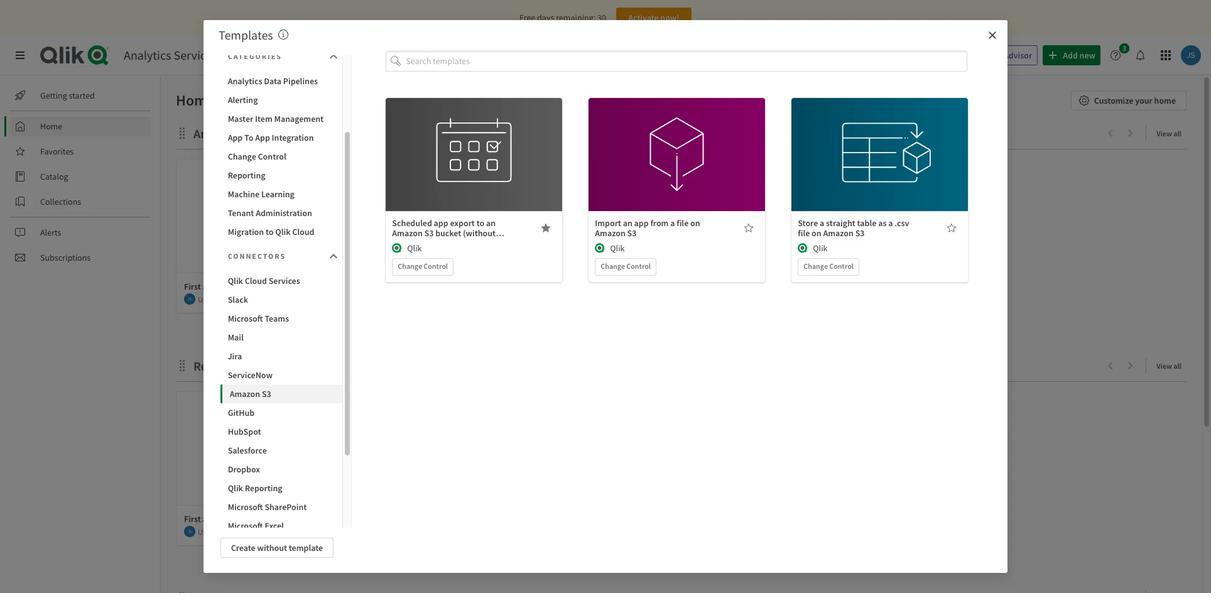 Task type: vqa. For each thing, say whether or not it's contained in the screenshot.
Control related to Scheduled app export to an Amazon S3 bucket (without data)
yes



Task type: describe. For each thing, give the bounding box(es) containing it.
analytics to explore
[[193, 126, 300, 141]]

30
[[597, 12, 606, 23]]

template for a
[[668, 135, 702, 146]]

2 app from the left
[[255, 132, 270, 143]]

ask insight advisor
[[961, 50, 1032, 61]]

your
[[1135, 95, 1153, 106]]

home link
[[10, 116, 151, 136]]

favorites link
[[10, 141, 151, 161]]

reporting inside button
[[228, 170, 265, 181]]

data
[[264, 75, 281, 87]]

an inside scheduled app export to an amazon s3 bucket (without data)
[[486, 217, 496, 228]]

master
[[228, 113, 253, 124]]

jira
[[228, 351, 242, 362]]

change control for import an app from a file on amazon s3
[[601, 261, 651, 271]]

change control for store a straight table as a .csv file on amazon s3
[[804, 261, 854, 271]]

use template button for table
[[841, 130, 919, 151]]

getting started
[[40, 90, 95, 101]]

customize your home
[[1094, 95, 1176, 106]]

amazon s3 button
[[220, 384, 342, 403]]

microsoft sharepoint button
[[220, 498, 342, 516]]

subscriptions
[[40, 252, 91, 263]]

updated for recently used
[[198, 527, 225, 536]]

remaining:
[[556, 12, 596, 23]]

move collection image
[[176, 592, 188, 593]]

qlik reporting
[[228, 483, 282, 494]]

analytics to explore link
[[193, 126, 305, 141]]

app inside import an app from a file on amazon s3
[[634, 217, 649, 228]]

categories
[[228, 52, 282, 61]]

import an app from a file on amazon s3
[[595, 217, 700, 239]]

qlik up slack
[[228, 275, 243, 286]]

item
[[255, 113, 272, 124]]

catalog
[[40, 171, 68, 182]]

file inside store a straight table as a .csv file on amazon s3
[[798, 227, 810, 239]]

template for as
[[871, 135, 905, 146]]

app to app integration
[[228, 132, 314, 143]]

to for analytics to explore
[[245, 126, 256, 141]]

qlik image for store a straight table as a .csv file on amazon s3
[[798, 243, 808, 253]]

sharepoint
[[265, 501, 307, 513]]

updated 10 minutes ago for analytics
[[198, 294, 274, 304]]

hubspot button
[[220, 422, 342, 441]]

machine learning button
[[220, 185, 342, 204]]

details for from
[[664, 162, 690, 174]]

servicenow button
[[220, 366, 342, 384]]

servicenow
[[228, 369, 273, 381]]

as
[[878, 217, 887, 228]]

control inside button
[[258, 151, 286, 162]]

templates are pre-built automations that help you automate common business workflows. get started by selecting one of the pre-built templates or choose the blank canvas to build an automation from scratch. image
[[278, 30, 288, 40]]

personal element for used
[[257, 495, 277, 515]]

jira button
[[220, 347, 342, 366]]

activate now!
[[628, 12, 680, 23]]

free days remaining: 30
[[520, 12, 606, 23]]

.csv
[[895, 217, 909, 228]]

first app for recently used
[[184, 513, 217, 525]]

alerts link
[[10, 222, 151, 243]]

ask
[[961, 50, 974, 61]]

1 app from the left
[[228, 132, 243, 143]]

add to favorites image
[[744, 223, 754, 233]]

microsoft for microsoft teams
[[228, 313, 263, 324]]

close image
[[988, 30, 998, 40]]

administration
[[256, 207, 312, 219]]

excel
[[265, 520, 284, 532]]

store a straight table as a .csv file on amazon s3
[[798, 217, 909, 239]]

qlik down "store"
[[813, 242, 828, 254]]

import
[[595, 217, 621, 228]]

started
[[69, 90, 95, 101]]

Search text field
[[733, 45, 933, 66]]

template for an
[[465, 135, 499, 146]]

slack
[[228, 294, 248, 305]]

without
[[257, 542, 287, 553]]

file inside import an app from a file on amazon s3
[[677, 217, 689, 228]]

slack button
[[220, 290, 342, 309]]

salesforce
[[228, 445, 267, 456]]

getting
[[40, 90, 67, 101]]

all for analytics to explore
[[1174, 129, 1182, 138]]

s3 inside store a straight table as a .csv file on amazon s3
[[855, 227, 865, 239]]

bucket
[[435, 227, 461, 239]]

management
[[274, 113, 324, 124]]

teams
[[265, 313, 289, 324]]

salesforce button
[[220, 441, 342, 460]]

qlik reporting button
[[220, 479, 342, 498]]

now!
[[661, 12, 680, 23]]

collections
[[40, 196, 81, 207]]

home main content
[[156, 75, 1211, 593]]

master item management button
[[220, 109, 342, 128]]

github
[[228, 407, 255, 418]]

details button for from
[[638, 158, 716, 178]]

control for store a straight table as a .csv file on amazon s3
[[830, 261, 854, 271]]

s3 inside import an app from a file on amazon s3
[[627, 227, 637, 239]]

amazon inside scheduled app export to an amazon s3 bucket (without data)
[[392, 227, 423, 239]]

data)
[[392, 237, 412, 249]]

alerting button
[[220, 90, 342, 109]]

use template button for from
[[638, 130, 716, 151]]

hubspot
[[228, 426, 261, 437]]

pipelines
[[283, 75, 318, 87]]

categories button
[[220, 44, 342, 69]]

used
[[243, 358, 269, 374]]

qlik image
[[392, 243, 402, 253]]

move collection image for recently
[[176, 359, 188, 372]]

qlik down 'import'
[[610, 242, 625, 254]]

s3 inside scheduled app export to an amazon s3 bucket (without data)
[[424, 227, 434, 239]]

change inside button
[[228, 151, 256, 162]]

learning
[[261, 188, 295, 200]]

tenant administration button
[[220, 204, 342, 222]]

use template for from
[[652, 135, 702, 146]]

10 for analytics
[[227, 294, 234, 304]]

jacob simon image for recently used
[[184, 526, 195, 537]]

days
[[537, 12, 554, 23]]

analytics data pipelines
[[228, 75, 318, 87]]

create without template button
[[220, 538, 334, 558]]

templates
[[219, 27, 273, 43]]

master item management
[[228, 113, 324, 124]]

dropbox
[[228, 464, 260, 475]]

change control button
[[220, 147, 342, 166]]

to inside scheduled app export to an amazon s3 bucket (without data)
[[477, 217, 485, 228]]

(without
[[463, 227, 496, 239]]

recently
[[193, 358, 240, 374]]

ago for to
[[263, 294, 274, 304]]

export
[[450, 217, 475, 228]]

microsoft for microsoft excel
[[228, 520, 263, 532]]

mail button
[[220, 328, 342, 347]]

scheduled
[[392, 217, 432, 228]]

app left "qlik cloud services"
[[203, 281, 217, 292]]

analytics for analytics data pipelines
[[228, 75, 262, 87]]

activate now! link
[[616, 8, 692, 28]]

home
[[1154, 95, 1176, 106]]

microsoft excel button
[[220, 516, 342, 535]]

details for table
[[867, 162, 893, 174]]

all for recently used
[[1174, 361, 1182, 371]]

analytics services
[[124, 47, 217, 63]]

1 vertical spatial cloud
[[245, 275, 267, 286]]

github button
[[220, 403, 342, 422]]

details for to
[[461, 162, 487, 174]]

to for migration to qlik cloud
[[266, 226, 274, 237]]



Task type: locate. For each thing, give the bounding box(es) containing it.
0 vertical spatial home
[[176, 90, 215, 110]]

to down tenant administration
[[266, 226, 274, 237]]

0 vertical spatial services
[[174, 47, 217, 63]]

1 microsoft from the top
[[228, 313, 263, 324]]

1 vertical spatial minutes
[[236, 527, 261, 536]]

qlik image for import an app from a file on amazon s3
[[595, 243, 605, 253]]

1 use template button from the left
[[435, 130, 513, 151]]

jacob simon element for recently used
[[184, 526, 195, 537]]

subscriptions link
[[10, 248, 151, 268]]

0 horizontal spatial qlik image
[[595, 243, 605, 253]]

2 jacob simon image from the top
[[184, 526, 195, 537]]

updated 10 minutes ago up create
[[198, 527, 274, 536]]

jacob simon image
[[184, 293, 195, 305], [184, 526, 195, 537]]

0 vertical spatial cloud
[[292, 226, 314, 237]]

updated 10 minutes ago
[[198, 294, 274, 304], [198, 527, 274, 536]]

1 view all from the top
[[1157, 129, 1182, 138]]

1 horizontal spatial file
[[798, 227, 810, 239]]

to down master in the left of the page
[[245, 126, 256, 141]]

2 an from the left
[[623, 217, 633, 228]]

view all for analytics to explore
[[1157, 129, 1182, 138]]

ago
[[263, 294, 274, 304], [263, 527, 274, 536]]

0 horizontal spatial use template button
[[435, 130, 513, 151]]

2 first app from the top
[[184, 513, 217, 525]]

0 horizontal spatial to
[[245, 126, 256, 141]]

s3 inside button
[[262, 388, 271, 400]]

2 qlik image from the left
[[798, 243, 808, 253]]

personal element down connectors
[[257, 263, 277, 283]]

change control down 'data)'
[[398, 261, 448, 271]]

qlik image down 'import'
[[595, 243, 605, 253]]

qlik down administration
[[275, 226, 291, 237]]

10 up microsoft teams
[[227, 294, 234, 304]]

1 vertical spatial updated
[[198, 527, 225, 536]]

use template for table
[[855, 135, 905, 146]]

0 vertical spatial personal element
[[257, 263, 277, 283]]

1 an from the left
[[486, 217, 496, 228]]

s3 right 'import'
[[627, 227, 637, 239]]

file right from
[[677, 217, 689, 228]]

3 microsoft from the top
[[228, 520, 263, 532]]

amazon inside store a straight table as a .csv file on amazon s3
[[823, 227, 854, 239]]

2 jacob simon element from the top
[[184, 526, 195, 537]]

microsoft sharepoint
[[228, 501, 307, 513]]

change down 'import'
[[601, 261, 625, 271]]

on left straight
[[812, 227, 822, 239]]

migration to qlik cloud
[[228, 226, 314, 237]]

remove from favorites image
[[541, 223, 551, 233]]

0 vertical spatial microsoft
[[228, 313, 263, 324]]

amazon
[[392, 227, 423, 239], [595, 227, 626, 239], [823, 227, 854, 239], [230, 388, 260, 400]]

an right "export" at the top left
[[486, 217, 496, 228]]

jacob simon image left slack
[[184, 293, 195, 305]]

1 view all link from the top
[[1157, 125, 1187, 141]]

0 horizontal spatial app
[[228, 132, 243, 143]]

scheduled app export to an amazon s3 bucket (without data)
[[392, 217, 496, 249]]

customize
[[1094, 95, 1134, 106]]

1 horizontal spatial home
[[176, 90, 215, 110]]

straight
[[826, 217, 856, 228]]

0 horizontal spatial cloud
[[245, 275, 267, 286]]

2 move collection image from the top
[[176, 359, 188, 372]]

an right 'import'
[[623, 217, 633, 228]]

0 horizontal spatial services
[[174, 47, 217, 63]]

1 vertical spatial move collection image
[[176, 359, 188, 372]]

jacob simon element left slack
[[184, 293, 195, 305]]

1 horizontal spatial qlik image
[[798, 243, 808, 253]]

10
[[227, 294, 234, 304], [227, 527, 234, 536]]

1 horizontal spatial services
[[269, 275, 300, 286]]

1 all from the top
[[1174, 129, 1182, 138]]

1 vertical spatial view all link
[[1157, 357, 1187, 373]]

0 vertical spatial updated 10 minutes ago
[[198, 294, 274, 304]]

2 horizontal spatial a
[[888, 217, 893, 228]]

recently used
[[193, 358, 269, 374]]

app left from
[[634, 217, 649, 228]]

jacob simon image up move collection icon on the left bottom of page
[[184, 526, 195, 537]]

1 vertical spatial all
[[1174, 361, 1182, 371]]

updated left slack
[[198, 294, 225, 304]]

details up as
[[867, 162, 893, 174]]

view for analytics to explore
[[1157, 129, 1172, 138]]

to right "export" at the top left
[[477, 217, 485, 228]]

1 a from the left
[[670, 217, 675, 228]]

2 use template from the left
[[652, 135, 702, 146]]

close sidebar menu image
[[15, 50, 25, 60]]

to
[[244, 132, 253, 143]]

Search templates text field
[[406, 51, 968, 71]]

ago for used
[[263, 527, 274, 536]]

jacob simon element up move collection icon on the left bottom of page
[[184, 526, 195, 537]]

2 first from the top
[[184, 513, 201, 525]]

1 vertical spatial personal element
[[257, 495, 277, 515]]

0 vertical spatial all
[[1174, 129, 1182, 138]]

move collection image
[[176, 127, 188, 139], [176, 359, 188, 372]]

0 vertical spatial jacob simon element
[[184, 293, 195, 305]]

to inside home main content
[[245, 126, 256, 141]]

home left alerting
[[176, 90, 215, 110]]

0 horizontal spatial a
[[670, 217, 675, 228]]

personal element
[[257, 263, 277, 283], [257, 495, 277, 515]]

analytics for analytics to explore
[[193, 126, 243, 141]]

searchbar element
[[713, 45, 933, 66]]

1 vertical spatial view all
[[1157, 361, 1182, 371]]

1 horizontal spatial cloud
[[292, 226, 314, 237]]

microsoft inside button
[[228, 501, 263, 513]]

qlik image down "store"
[[798, 243, 808, 253]]

updated 10 minutes ago for recently
[[198, 527, 274, 536]]

from
[[650, 217, 669, 228]]

analytics services element
[[124, 47, 217, 63]]

amazon up github
[[230, 388, 260, 400]]

analytics
[[124, 47, 171, 63], [228, 75, 262, 87], [193, 126, 243, 141]]

change for scheduled app export to an amazon s3 bucket (without data)
[[398, 261, 422, 271]]

cloud down connectors
[[245, 275, 267, 286]]

1 horizontal spatial details button
[[638, 158, 716, 178]]

1 vertical spatial 10
[[227, 527, 234, 536]]

analytics inside home main content
[[193, 126, 243, 141]]

1 vertical spatial updated 10 minutes ago
[[198, 527, 274, 536]]

details button up "export" at the top left
[[435, 158, 513, 178]]

details up "export" at the top left
[[461, 162, 487, 174]]

2 all from the top
[[1174, 361, 1182, 371]]

0 vertical spatial ago
[[263, 294, 274, 304]]

2 vertical spatial microsoft
[[228, 520, 263, 532]]

use template
[[449, 135, 499, 146], [652, 135, 702, 146], [855, 135, 905, 146]]

updated for analytics to explore
[[198, 294, 225, 304]]

1 jacob simon element from the top
[[184, 293, 195, 305]]

microsoft for microsoft sharepoint
[[228, 501, 263, 513]]

0 horizontal spatial file
[[677, 217, 689, 228]]

alerting
[[228, 94, 258, 106]]

1 vertical spatial microsoft
[[228, 501, 263, 513]]

getting started link
[[10, 85, 151, 106]]

use template button
[[435, 130, 513, 151], [638, 130, 716, 151], [841, 130, 919, 151]]

jacob simon element
[[184, 293, 195, 305], [184, 526, 195, 537]]

on right from
[[690, 217, 700, 228]]

0 horizontal spatial an
[[486, 217, 496, 228]]

microsoft teams button
[[220, 309, 342, 328]]

1 horizontal spatial use template
[[652, 135, 702, 146]]

2 horizontal spatial use template button
[[841, 130, 919, 151]]

on
[[690, 217, 700, 228], [812, 227, 822, 239]]

0 horizontal spatial details
[[461, 162, 487, 174]]

view all for recently used
[[1157, 361, 1182, 371]]

an inside import an app from a file on amazon s3
[[623, 217, 633, 228]]

template
[[465, 135, 499, 146], [668, 135, 702, 146], [871, 135, 905, 146], [289, 542, 323, 553]]

0 horizontal spatial use
[[449, 135, 463, 146]]

view for recently used
[[1157, 361, 1172, 371]]

minutes up create
[[236, 527, 261, 536]]

change for import an app from a file on amazon s3
[[601, 261, 625, 271]]

services
[[174, 47, 217, 63], [269, 275, 300, 286]]

details up from
[[664, 162, 690, 174]]

view all
[[1157, 129, 1182, 138], [1157, 361, 1182, 371]]

tenant
[[228, 207, 254, 219]]

reporting inside 'button'
[[245, 483, 282, 494]]

1 horizontal spatial details
[[664, 162, 690, 174]]

2 ago from the top
[[263, 527, 274, 536]]

0 horizontal spatial home
[[40, 121, 62, 132]]

details button for table
[[841, 158, 919, 178]]

1 first app from the top
[[184, 281, 217, 292]]

details button for to
[[435, 158, 513, 178]]

1 horizontal spatial use
[[652, 135, 666, 146]]

amazon left table
[[823, 227, 854, 239]]

1 horizontal spatial a
[[820, 217, 824, 228]]

2 microsoft from the top
[[228, 501, 263, 513]]

1 vertical spatial reporting
[[245, 483, 282, 494]]

first for recently used
[[184, 513, 201, 525]]

1 use template from the left
[[449, 135, 499, 146]]

view all link for analytics to explore
[[1157, 125, 1187, 141]]

reporting up microsoft sharepoint
[[245, 483, 282, 494]]

0 vertical spatial first app
[[184, 281, 217, 292]]

1 details from the left
[[461, 162, 487, 174]]

3 a from the left
[[888, 217, 893, 228]]

services left categories
[[174, 47, 217, 63]]

s3 left bucket
[[424, 227, 434, 239]]

reporting
[[228, 170, 265, 181], [245, 483, 282, 494]]

2 a from the left
[[820, 217, 824, 228]]

2 10 from the top
[[227, 527, 234, 536]]

minutes up microsoft teams
[[236, 294, 261, 304]]

0 horizontal spatial details button
[[435, 158, 513, 178]]

customize your home button
[[1071, 90, 1187, 111]]

change control down straight
[[804, 261, 854, 271]]

2 horizontal spatial use
[[855, 135, 869, 146]]

use for app
[[652, 135, 666, 146]]

updated 10 minutes ago up microsoft teams
[[198, 294, 274, 304]]

a right "store"
[[820, 217, 824, 228]]

create without template
[[231, 542, 323, 553]]

minutes for used
[[236, 527, 261, 536]]

microsoft excel
[[228, 520, 284, 532]]

machine
[[228, 188, 260, 200]]

1 move collection image from the top
[[176, 127, 188, 139]]

0 vertical spatial first
[[184, 281, 201, 292]]

0 vertical spatial move collection image
[[176, 127, 188, 139]]

home inside main content
[[176, 90, 215, 110]]

1 minutes from the top
[[236, 294, 261, 304]]

use
[[449, 135, 463, 146], [652, 135, 666, 146], [855, 135, 869, 146]]

3 details button from the left
[[841, 158, 919, 178]]

0 vertical spatial analytics
[[124, 47, 171, 63]]

details button
[[435, 158, 513, 178], [638, 158, 716, 178], [841, 158, 919, 178]]

1 vertical spatial jacob simon element
[[184, 526, 195, 537]]

store
[[798, 217, 818, 228]]

personal element down qlik reporting
[[257, 495, 277, 515]]

updated left microsoft excel
[[198, 527, 225, 536]]

control down store a straight table as a .csv file on amazon s3
[[830, 261, 854, 271]]

connectors button
[[220, 244, 342, 269]]

1 vertical spatial first app
[[184, 513, 217, 525]]

first for analytics to explore
[[184, 281, 201, 292]]

1 horizontal spatial an
[[623, 217, 633, 228]]

1 horizontal spatial app
[[255, 132, 270, 143]]

0 horizontal spatial on
[[690, 217, 700, 228]]

qlik right qlik icon
[[407, 242, 422, 254]]

1 qlik image from the left
[[595, 243, 605, 253]]

a right from
[[670, 217, 675, 228]]

microsoft teams
[[228, 313, 289, 324]]

file left straight
[[798, 227, 810, 239]]

2 horizontal spatial details
[[867, 162, 893, 174]]

services up slack button on the left
[[269, 275, 300, 286]]

10 for recently
[[227, 527, 234, 536]]

3 details from the left
[[867, 162, 893, 174]]

0 vertical spatial view all
[[1157, 129, 1182, 138]]

1 ago from the top
[[263, 294, 274, 304]]

migration to qlik cloud button
[[220, 222, 342, 241]]

control
[[258, 151, 286, 162], [424, 261, 448, 271], [627, 261, 651, 271], [830, 261, 854, 271]]

app left 'to'
[[228, 132, 243, 143]]

0 horizontal spatial use template
[[449, 135, 499, 146]]

2 view all link from the top
[[1157, 357, 1187, 373]]

ago down "qlik cloud services"
[[263, 294, 274, 304]]

1 updated from the top
[[198, 294, 225, 304]]

services inside qlik cloud services button
[[269, 275, 300, 286]]

change control down import an app from a file on amazon s3
[[601, 261, 651, 271]]

use for straight
[[855, 135, 869, 146]]

1 vertical spatial first
[[184, 513, 201, 525]]

recently used link
[[193, 358, 274, 374]]

connectors
[[228, 251, 286, 261]]

3 use template from the left
[[855, 135, 905, 146]]

s3 left as
[[855, 227, 865, 239]]

qlik inside 'button'
[[228, 483, 243, 494]]

navigation pane element
[[0, 80, 160, 273]]

1 vertical spatial jacob simon image
[[184, 526, 195, 537]]

on inside import an app from a file on amazon s3
[[690, 217, 700, 228]]

amazon up qlik icon
[[392, 227, 423, 239]]

1 details button from the left
[[435, 158, 513, 178]]

reporting button
[[220, 166, 342, 185]]

change for store a straight table as a .csv file on amazon s3
[[804, 261, 828, 271]]

qlik image
[[595, 243, 605, 253], [798, 243, 808, 253]]

add to favorites image
[[947, 223, 957, 233]]

control down scheduled app export to an amazon s3 bucket (without data)
[[424, 261, 448, 271]]

amazon inside import an app from a file on amazon s3
[[595, 227, 626, 239]]

to
[[245, 126, 256, 141], [477, 217, 485, 228], [266, 226, 274, 237]]

microsoft
[[228, 313, 263, 324], [228, 501, 263, 513], [228, 520, 263, 532]]

2 vertical spatial analytics
[[193, 126, 243, 141]]

dropbox button
[[220, 460, 342, 479]]

ago up without
[[263, 527, 274, 536]]

change down "store"
[[804, 261, 828, 271]]

amazon s3
[[230, 388, 271, 400]]

control down import an app from a file on amazon s3
[[627, 261, 651, 271]]

1 jacob simon image from the top
[[184, 293, 195, 305]]

control for scheduled app export to an amazon s3 bucket (without data)
[[424, 261, 448, 271]]

1 vertical spatial view
[[1157, 361, 1172, 371]]

analytics data pipelines button
[[220, 72, 342, 90]]

view all link for recently used
[[1157, 357, 1187, 373]]

2 view from the top
[[1157, 361, 1172, 371]]

home up favorites
[[40, 121, 62, 132]]

activate
[[628, 12, 659, 23]]

2 horizontal spatial to
[[477, 217, 485, 228]]

app
[[434, 217, 448, 228], [634, 217, 649, 228], [203, 281, 217, 292], [203, 513, 217, 525]]

app right 'to'
[[255, 132, 270, 143]]

insight
[[976, 50, 1002, 61]]

minutes
[[236, 294, 261, 304], [236, 527, 261, 536]]

microsoft up create
[[228, 520, 263, 532]]

1 personal element from the top
[[257, 263, 277, 283]]

change down qlik icon
[[398, 261, 422, 271]]

jacob simon image for analytics to explore
[[184, 293, 195, 305]]

analytics inside button
[[228, 75, 262, 87]]

amazon left from
[[595, 227, 626, 239]]

a inside import an app from a file on amazon s3
[[670, 217, 675, 228]]

s3 down servicenow button
[[262, 388, 271, 400]]

change down 'to'
[[228, 151, 256, 162]]

change control for scheduled app export to an amazon s3 bucket (without data)
[[398, 261, 448, 271]]

change control inside button
[[228, 151, 286, 162]]

mail
[[228, 332, 244, 343]]

use template for to
[[449, 135, 499, 146]]

1 vertical spatial analytics
[[228, 75, 262, 87]]

2 use template button from the left
[[638, 130, 716, 151]]

1 updated 10 minutes ago from the top
[[198, 294, 274, 304]]

2 minutes from the top
[[236, 527, 261, 536]]

1 vertical spatial ago
[[263, 527, 274, 536]]

personal element for to
[[257, 263, 277, 283]]

microsoft down qlik reporting
[[228, 501, 263, 513]]

qlik down dropbox
[[228, 483, 243, 494]]

s3
[[424, 227, 434, 239], [627, 227, 637, 239], [855, 227, 865, 239], [262, 388, 271, 400]]

control for import an app from a file on amazon s3
[[627, 261, 651, 271]]

cloud
[[292, 226, 314, 237], [245, 275, 267, 286]]

home inside "link"
[[40, 121, 62, 132]]

control down app to app integration
[[258, 151, 286, 162]]

0 vertical spatial reporting
[[228, 170, 265, 181]]

templates are pre-built automations that help you automate common business workflows. get started by selecting one of the pre-built templates or choose the blank canvas to build an automation from scratch. tooltip
[[278, 27, 288, 43]]

2 details from the left
[[664, 162, 690, 174]]

table
[[857, 217, 877, 228]]

reporting up machine in the top of the page
[[228, 170, 265, 181]]

1 vertical spatial services
[[269, 275, 300, 286]]

1 use from the left
[[449, 135, 463, 146]]

free
[[520, 12, 535, 23]]

1 10 from the top
[[227, 294, 234, 304]]

qlik cloud services
[[228, 275, 300, 286]]

2 horizontal spatial use template
[[855, 135, 905, 146]]

0 vertical spatial view all link
[[1157, 125, 1187, 141]]

integration
[[272, 132, 314, 143]]

1 horizontal spatial on
[[812, 227, 822, 239]]

amazon inside button
[[230, 388, 260, 400]]

to inside button
[[266, 226, 274, 237]]

3 use template button from the left
[[841, 130, 919, 151]]

change control down 'to'
[[228, 151, 286, 162]]

2 personal element from the top
[[257, 495, 277, 515]]

first app for analytics to explore
[[184, 281, 217, 292]]

move collection image for analytics
[[176, 127, 188, 139]]

2 view all from the top
[[1157, 361, 1182, 371]]

app left "export" at the top left
[[434, 217, 448, 228]]

details
[[461, 162, 487, 174], [664, 162, 690, 174], [867, 162, 893, 174]]

use template button for to
[[435, 130, 513, 151]]

minutes for to
[[236, 294, 261, 304]]

alerts
[[40, 227, 61, 238]]

use for export
[[449, 135, 463, 146]]

app inside scheduled app export to an amazon s3 bucket (without data)
[[434, 217, 448, 228]]

1 horizontal spatial to
[[266, 226, 274, 237]]

2 horizontal spatial details button
[[841, 158, 919, 178]]

2 use from the left
[[652, 135, 666, 146]]

a right as
[[888, 217, 893, 228]]

cloud down administration
[[292, 226, 314, 237]]

1 vertical spatial home
[[40, 121, 62, 132]]

0 vertical spatial updated
[[198, 294, 225, 304]]

1 first from the top
[[184, 281, 201, 292]]

qlik
[[275, 226, 291, 237], [407, 242, 422, 254], [610, 242, 625, 254], [813, 242, 828, 254], [228, 275, 243, 286], [228, 483, 243, 494]]

3 use from the left
[[855, 135, 869, 146]]

analytics for analytics services
[[124, 47, 171, 63]]

0 vertical spatial 10
[[227, 294, 234, 304]]

2 details button from the left
[[638, 158, 716, 178]]

0 vertical spatial minutes
[[236, 294, 261, 304]]

jacob simon element for analytics to explore
[[184, 293, 195, 305]]

app left microsoft excel
[[203, 513, 217, 525]]

details button up as
[[841, 158, 919, 178]]

1 horizontal spatial use template button
[[638, 130, 716, 151]]

microsoft down slack
[[228, 313, 263, 324]]

machine learning
[[228, 188, 295, 200]]

1 view from the top
[[1157, 129, 1172, 138]]

2 updated from the top
[[198, 527, 225, 536]]

qlik cloud services button
[[220, 271, 342, 290]]

10 up create
[[227, 527, 234, 536]]

details button up from
[[638, 158, 716, 178]]

2 updated 10 minutes ago from the top
[[198, 527, 274, 536]]

migration
[[228, 226, 264, 237]]

on inside store a straight table as a .csv file on amazon s3
[[812, 227, 822, 239]]

explore
[[259, 126, 300, 141]]

0 vertical spatial view
[[1157, 129, 1172, 138]]

app
[[228, 132, 243, 143], [255, 132, 270, 143]]

0 vertical spatial jacob simon image
[[184, 293, 195, 305]]



